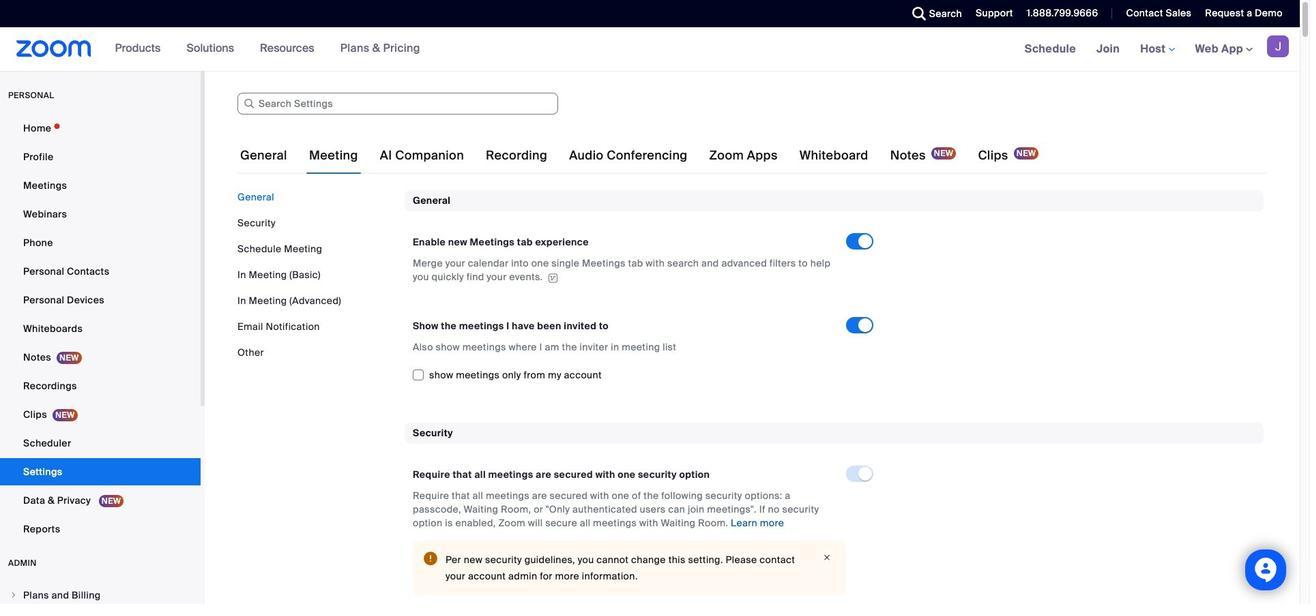Task type: locate. For each thing, give the bounding box(es) containing it.
alert inside security element
[[413, 541, 846, 596]]

support version for enable new meetings tab experience image
[[546, 273, 560, 283]]

right image
[[10, 592, 18, 600]]

general element
[[405, 190, 1264, 401]]

menu item
[[0, 583, 201, 605]]

close image
[[819, 552, 835, 564]]

application inside general 'element'
[[413, 257, 834, 284]]

alert
[[413, 541, 846, 596]]

application
[[413, 257, 834, 284]]

personal menu menu
[[0, 115, 201, 545]]

menu bar
[[237, 190, 394, 360]]

banner
[[0, 27, 1300, 72]]



Task type: vqa. For each thing, say whether or not it's contained in the screenshot.
the "Personal Menu" menu
yes



Task type: describe. For each thing, give the bounding box(es) containing it.
profile picture image
[[1267, 35, 1289, 57]]

meetings navigation
[[1015, 27, 1300, 72]]

security element
[[405, 423, 1264, 605]]

warning image
[[424, 552, 437, 566]]

product information navigation
[[105, 27, 431, 71]]

zoom logo image
[[16, 40, 91, 57]]

tabs of my account settings page tab list
[[237, 136, 1042, 175]]

Search Settings text field
[[237, 93, 558, 115]]



